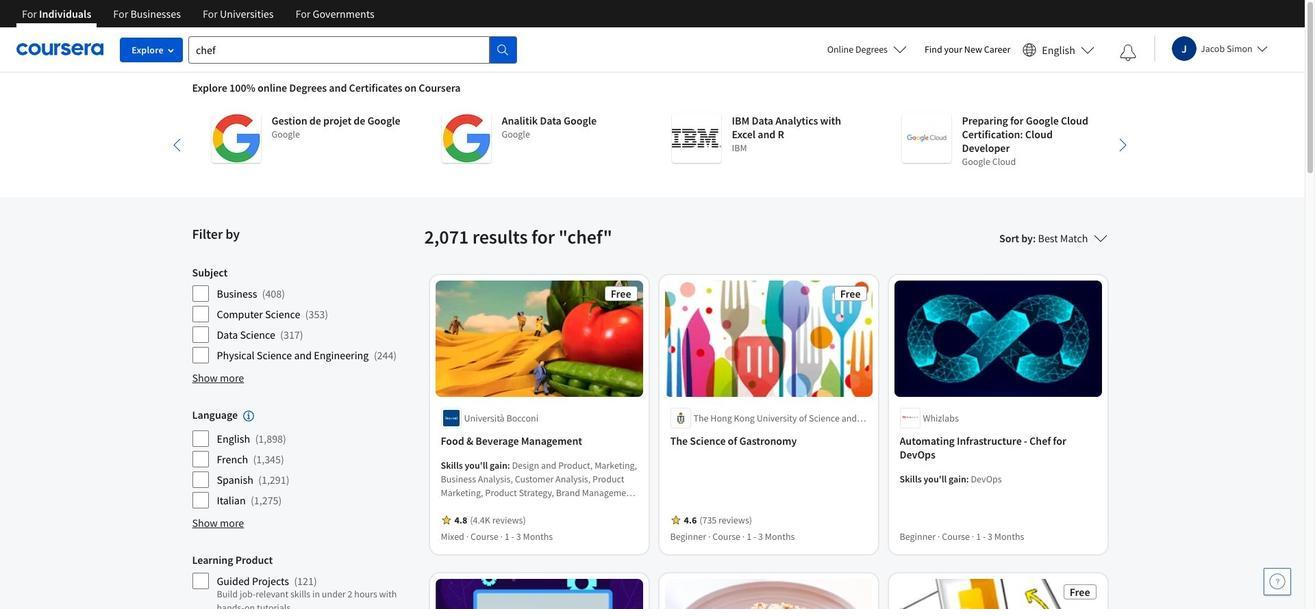 Task type: describe. For each thing, give the bounding box(es) containing it.
ibm image
[[672, 114, 721, 163]]

1 google image from the left
[[211, 114, 261, 163]]

help center image
[[1269, 574, 1286, 590]]

google cloud image
[[902, 114, 951, 163]]

banner navigation
[[11, 0, 385, 38]]

1 group from the top
[[192, 266, 416, 364]]



Task type: vqa. For each thing, say whether or not it's contained in the screenshot.
Help Center image
yes



Task type: locate. For each thing, give the bounding box(es) containing it.
None search field
[[188, 36, 517, 63]]

coursera image
[[16, 39, 103, 60]]

1 horizontal spatial google image
[[441, 114, 491, 163]]

0 horizontal spatial google image
[[211, 114, 261, 163]]

group
[[192, 266, 416, 364], [192, 408, 416, 510], [192, 554, 416, 610]]

2 group from the top
[[192, 408, 416, 510]]

2 vertical spatial group
[[192, 554, 416, 610]]

2 google image from the left
[[441, 114, 491, 163]]

0 vertical spatial group
[[192, 266, 416, 364]]

1 vertical spatial group
[[192, 408, 416, 510]]

google image
[[211, 114, 261, 163], [441, 114, 491, 163]]

What do you want to learn? text field
[[188, 36, 490, 63]]

information about this filter group image
[[243, 411, 254, 422]]

3 group from the top
[[192, 554, 416, 610]]



